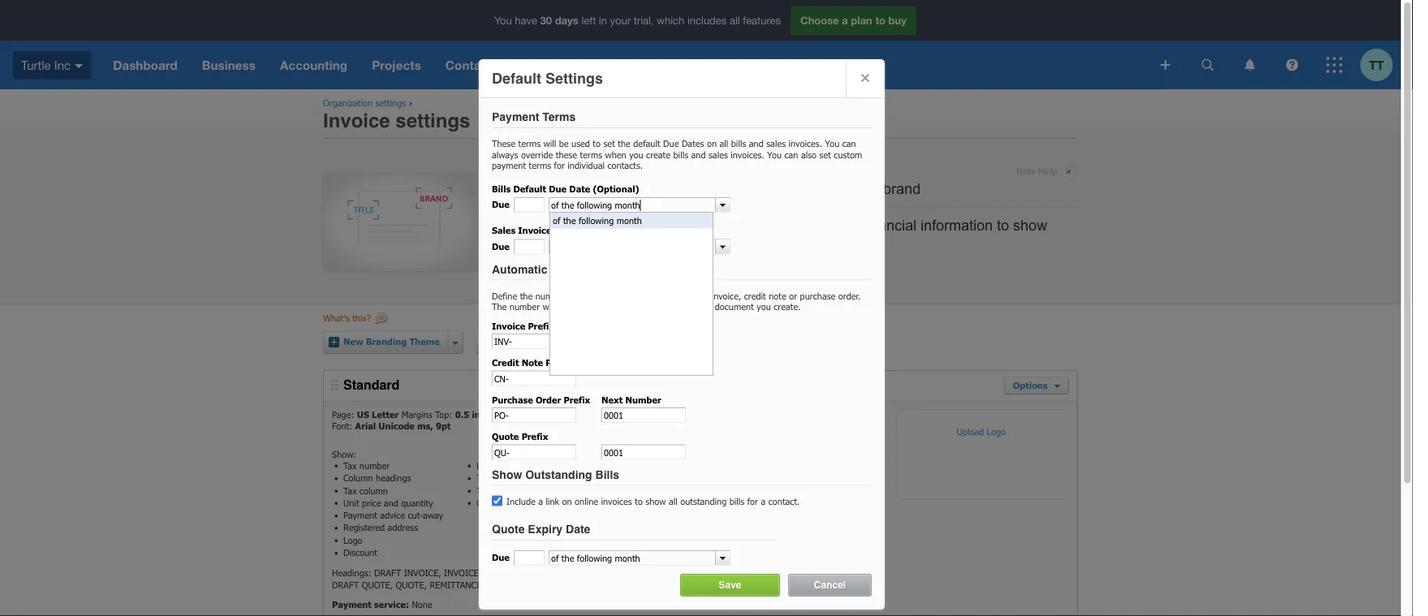 Task type: vqa. For each thing, say whether or not it's contained in the screenshot.
'dialog'
no



Task type: locate. For each thing, give the bounding box(es) containing it.
tax down subtotal
[[604, 497, 616, 508]]

0.4 down next number
[[617, 409, 631, 420]]

0 horizontal spatial logo
[[344, 535, 363, 546]]

prefix up address
[[564, 394, 591, 405]]

set right also at the right top
[[820, 149, 832, 160]]

include
[[507, 496, 536, 507]]

on right link
[[562, 496, 572, 507]]

when left "creating"
[[613, 290, 635, 301]]

0 vertical spatial (optional)
[[593, 183, 640, 194]]

0 horizontal spatial can
[[785, 149, 799, 160]]

0 horizontal spatial you
[[630, 149, 644, 160]]

hide help link
[[1017, 162, 1076, 181]]

Invoice Prefix text field
[[492, 334, 577, 349]]

0 vertical spatial single
[[551, 485, 573, 496]]

help
[[545, 253, 573, 270]]

tax left subtotal
[[576, 485, 588, 496]]

upload
[[957, 426, 985, 437]]

1 0.4 from the left
[[518, 409, 532, 420]]

for
[[554, 160, 565, 171], [748, 496, 759, 507]]

can right also at the right top
[[843, 138, 857, 149]]

0 horizontal spatial svg image
[[75, 64, 83, 68]]

next
[[692, 290, 709, 301]]

default settings
[[492, 70, 603, 86], [497, 337, 569, 348]]

invoices right online
[[601, 496, 632, 507]]

invoice, up "none"
[[404, 568, 442, 579]]

options
[[1014, 380, 1051, 391]]

invoices down individual
[[563, 181, 616, 197]]

1 horizontal spatial svg image
[[1202, 59, 1215, 71]]

tt banner
[[0, 0, 1402, 89]]

0 horizontal spatial all
[[669, 496, 678, 507]]

address
[[388, 522, 418, 533]]

0 horizontal spatial used
[[572, 138, 590, 149]]

and up "advice"
[[384, 497, 399, 508]]

show down hide
[[1014, 217, 1048, 233]]

when right individual
[[605, 149, 627, 160]]

1 quote from the top
[[492, 431, 519, 442]]

invoice,
[[404, 568, 442, 579], [444, 568, 482, 579], [484, 568, 522, 579]]

default settings down invoice prefix
[[497, 337, 569, 348]]

0.5
[[455, 409, 470, 420]]

outstanding
[[526, 468, 593, 481]]

0 vertical spatial default settings
[[492, 70, 603, 86]]

logo right upload
[[987, 426, 1006, 437]]

1 vertical spatial single
[[578, 497, 601, 508]]

purchase down contact.
[[747, 568, 791, 579]]

1 horizontal spatial invoice
[[492, 320, 526, 331]]

a left the plan
[[842, 14, 848, 27]]

0 vertical spatial settings
[[376, 97, 406, 108]]

3 invoice, from the left
[[484, 568, 522, 579]]

settings down › at the left of page
[[396, 109, 471, 131]]

(optional)
[[593, 183, 640, 194], [639, 225, 685, 236]]

online
[[575, 496, 599, 507]]

1 vertical spatial (optional)
[[639, 225, 685, 236]]

show: tax number column headings tax column unit price and quantity payment advice cut-away registered address logo discount
[[332, 449, 443, 558]]

svg image
[[1327, 57, 1343, 73], [1202, 59, 1215, 71], [75, 64, 83, 68]]

2 quote, from the left
[[396, 579, 427, 590]]

1 vertical spatial bills
[[596, 468, 620, 481]]

draft right statement,
[[638, 568, 665, 579]]

for inside 'these terms will be used to set the default due dates on all bills and sales invoices. you can always override these terms when you create bills and sales invoices. you can also set custom payment terms for individual contacts.'
[[554, 160, 565, 171]]

a left link
[[539, 496, 543, 507]]

number inside the show: tax number column headings tax column unit price and quantity payment advice cut-away registered address logo discount
[[360, 460, 390, 471]]

a right by
[[543, 485, 548, 496]]

payment down headings:
[[332, 599, 372, 610]]

0 vertical spatial be
[[559, 138, 569, 149]]

1 vertical spatial when
[[613, 290, 635, 301]]

invoices. up organisation at top
[[731, 149, 765, 160]]

1 vertical spatial all
[[720, 138, 729, 149]]

your left trial,
[[610, 14, 631, 27]]

can left also at the right top
[[785, 149, 799, 160]]

what's this?
[[323, 313, 371, 323]]

0 vertical spatial you
[[630, 149, 644, 160]]

show right total
[[646, 496, 666, 507]]

1 vertical spatial used
[[592, 290, 611, 301]]

the up contacts.
[[618, 138, 631, 149]]

invoices. left custom
[[789, 138, 823, 149]]

the for to
[[520, 290, 533, 301]]

to right subtotal
[[635, 496, 643, 507]]

2 horizontal spatial draft
[[638, 568, 665, 579]]

unicode
[[379, 421, 415, 432]]

help
[[1039, 166, 1058, 176]]

new
[[344, 336, 364, 347]]

0 horizontal spatial draft
[[332, 579, 359, 590]]

information
[[921, 217, 994, 233]]

1 vertical spatial logo
[[477, 460, 496, 471]]

0 vertical spatial will
[[544, 138, 557, 149]]

on right dates
[[707, 138, 717, 149]]

in right 'left'
[[599, 14, 607, 27]]

statement,
[[586, 568, 635, 579]]

your left next
[[672, 290, 689, 301]]

1 vertical spatial you
[[757, 301, 771, 312]]

0 vertical spatial tax
[[576, 485, 588, 496]]

0 horizontal spatial invoice,
[[404, 568, 442, 579]]

invoice, up advice,
[[484, 568, 522, 579]]

0 vertical spatial on
[[707, 138, 717, 149]]

2 purchase from the left
[[747, 568, 791, 579]]

0 horizontal spatial purchase
[[668, 568, 711, 579]]

bills down payment at the top of the page
[[492, 183, 511, 194]]

will inside define the number to be used when creating your next invoice, credit note or purchase order. the number will automatically increment with each new document you create.
[[543, 301, 556, 312]]

number down automatic sequencing
[[536, 290, 566, 301]]

1 vertical spatial tax
[[604, 497, 616, 508]]

order, up cancel
[[793, 568, 825, 579]]

1 vertical spatial show
[[646, 496, 666, 507]]

2 vertical spatial payment
[[332, 599, 372, 610]]

show
[[492, 468, 522, 481]]

sales left also at the right top
[[767, 138, 786, 149]]

you inside tt banner
[[495, 14, 512, 27]]

1 horizontal spatial show
[[1014, 217, 1048, 233]]

1 horizontal spatial set
[[820, 149, 832, 160]]

0 vertical spatial settings
[[546, 70, 603, 86]]

turtle
[[21, 58, 51, 72]]

font:
[[332, 421, 353, 432]]

0 vertical spatial when
[[605, 149, 627, 160]]

quote, up "none"
[[396, 579, 427, 590]]

(optional) down contacts.
[[593, 183, 640, 194]]

default
[[492, 70, 542, 86], [514, 183, 547, 194], [559, 225, 592, 236], [497, 337, 530, 348]]

0 vertical spatial bills
[[492, 183, 511, 194]]

set up contacts.
[[604, 138, 615, 149]]

plan
[[851, 14, 873, 27]]

Next Number text field
[[602, 408, 686, 423]]

financial
[[864, 217, 917, 233]]

to inside define the number to be used when creating your next invoice, credit note or purchase order. the number will automatically increment with each new document you create.
[[569, 290, 577, 301]]

number for show: tax number column headings tax column unit price and quantity payment advice cut-away registered address logo discount
[[360, 460, 390, 471]]

0 horizontal spatial sales
[[709, 149, 728, 160]]

1 vertical spatial quote
[[492, 523, 525, 536]]

on inside 'these terms will be used to set the default due dates on all bills and sales invoices. you can always override these terms when you create bills and sales invoices. you can also set custom payment terms for individual contacts.'
[[707, 138, 717, 149]]

draft up service:
[[374, 568, 401, 579]]

1 horizontal spatial the
[[564, 215, 576, 226]]

creating
[[637, 290, 669, 301]]

which down match at right
[[822, 217, 859, 233]]

settings left › at the left of page
[[376, 97, 406, 108]]

0 vertical spatial payment
[[492, 110, 540, 123]]

be down terms
[[559, 138, 569, 149]]

2 horizontal spatial all
[[730, 14, 740, 27]]

note
[[522, 357, 543, 368]]

used down sequencing
[[592, 290, 611, 301]]

help article link
[[545, 253, 616, 270]]

the right the define
[[520, 290, 533, 301]]

0 vertical spatial logo
[[987, 426, 1006, 437]]

1 vertical spatial settings
[[532, 337, 569, 348]]

will up invoice prefix
[[543, 301, 556, 312]]

your inside define the number to be used when creating your next invoice, credit note or purchase order. the number will automatically increment with each new document you create.
[[672, 290, 689, 301]]

payment inside the show: tax number column headings tax column unit price and quantity payment advice cut-away registered address logo discount
[[344, 510, 378, 521]]

the inside define the number to be used when creating your next invoice, credit note or purchase order. the number will automatically increment with each new document you create.
[[520, 290, 533, 301]]

credit
[[525, 568, 555, 579]]

1 horizontal spatial quote,
[[396, 579, 427, 590]]

0 horizontal spatial for
[[554, 160, 565, 171]]

letter
[[372, 409, 399, 420]]

1 vertical spatial payment
[[344, 510, 378, 521]]

address
[[546, 409, 577, 420]]

draft down headings:
[[332, 579, 359, 590]]

0 horizontal spatial invoice
[[323, 109, 390, 131]]

contacts.
[[608, 160, 643, 171]]

date inside bills default due date (optional) due
[[570, 183, 591, 194]]

to left suit
[[620, 181, 632, 197]]

bills default due date (optional) due
[[492, 183, 640, 210]]

suit
[[636, 181, 659, 197]]

invoice,
[[712, 290, 742, 301]]

Purchase Order Prefix text field
[[492, 408, 577, 423]]

all right dates
[[720, 138, 729, 149]]

your
[[610, 14, 631, 27], [663, 181, 691, 197], [851, 181, 880, 197], [687, 217, 716, 233], [672, 290, 689, 301]]

used up individual
[[572, 138, 590, 149]]

svg image inside turtle inc 'popup button'
[[75, 64, 83, 68]]

select
[[780, 217, 818, 233]]

date down individual
[[570, 183, 591, 194]]

the right of
[[564, 215, 576, 226]]

1 vertical spatial the
[[564, 215, 576, 226]]

and up organisation at top
[[749, 138, 764, 149]]

for right override
[[554, 160, 565, 171]]

this?
[[353, 313, 371, 323]]

0 horizontal spatial be
[[559, 138, 569, 149]]

purchase down outstanding
[[668, 568, 711, 579]]

payment up registered
[[344, 510, 378, 521]]

0 horizontal spatial which
[[657, 14, 685, 27]]

invoice down the
[[492, 320, 526, 331]]

0 vertical spatial used
[[572, 138, 590, 149]]

all left outstanding
[[669, 496, 678, 507]]

settings up note
[[532, 337, 569, 348]]

1 horizontal spatial you
[[757, 301, 771, 312]]

page: us letter margins top: 0.5 in bottom: 0.4 in address padding: 0.4 in font: arial unicode ms,               9pt
[[332, 409, 642, 432]]

0 horizontal spatial tax
[[576, 485, 588, 496]]

0 horizontal spatial single
[[551, 485, 573, 496]]

logo
[[987, 426, 1006, 437], [477, 460, 496, 471], [344, 535, 363, 546]]

logo up the discount
[[344, 535, 363, 546]]

tax left show
[[477, 473, 490, 484]]

choose a plan to buy
[[801, 14, 907, 27]]

1 vertical spatial which
[[822, 217, 859, 233]]

create
[[647, 149, 671, 160]]

see
[[490, 253, 516, 270]]

in inside tt banner
[[599, 14, 607, 27]]

when inside define the number to be used when creating your next invoice, credit note or purchase order. the number will automatically increment with each new document you create.
[[613, 290, 635, 301]]

0 horizontal spatial bills
[[492, 183, 511, 194]]

settings
[[376, 97, 406, 108], [396, 109, 471, 131]]

(optional) down suit
[[639, 225, 685, 236]]

buy
[[889, 14, 907, 27]]

2 vertical spatial the
[[520, 290, 533, 301]]

Next Number text field
[[602, 334, 686, 349]]

0 vertical spatial the
[[618, 138, 631, 149]]

1 horizontal spatial used
[[592, 290, 611, 301]]

you left the create
[[630, 149, 644, 160]]

be
[[559, 138, 569, 149], [579, 290, 589, 301]]

2 quote from the top
[[492, 523, 525, 536]]

1 horizontal spatial 0.4
[[617, 409, 631, 420]]

1 vertical spatial invoice
[[492, 320, 526, 331]]

bills up subtotal
[[596, 468, 620, 481]]

svg image
[[1245, 59, 1256, 71], [1287, 59, 1299, 71], [1161, 60, 1171, 70]]

to up individual
[[593, 138, 601, 149]]

order, up save at the bottom right of the page
[[714, 568, 745, 579]]

0 vertical spatial which
[[657, 14, 685, 27]]

show
[[1014, 217, 1048, 233], [646, 496, 666, 507]]

as
[[559, 497, 568, 508]]

tax
[[344, 460, 357, 471], [477, 473, 490, 484], [344, 485, 357, 496], [477, 485, 490, 496]]

payment for terms
[[492, 110, 540, 123]]

0.4
[[518, 409, 532, 420], [617, 409, 631, 420]]

0 horizontal spatial quote,
[[362, 579, 393, 590]]

the
[[618, 138, 631, 149], [564, 215, 576, 226], [520, 290, 533, 301]]

default settings up terms
[[492, 70, 603, 86]]

quote down bottom:
[[492, 431, 519, 442]]

settings up terms
[[546, 70, 603, 86]]

ms,
[[418, 421, 433, 432]]

number
[[536, 290, 566, 301], [510, 301, 540, 312], [360, 460, 390, 471]]

0 horizontal spatial 0.4
[[518, 409, 532, 420]]

quote, up payment service: none
[[362, 579, 393, 590]]

1 horizontal spatial on
[[707, 138, 717, 149]]

set
[[604, 138, 615, 149], [820, 149, 832, 160]]

quote for quote expiry date
[[492, 523, 525, 536]]

when inside 'these terms will be used to set the default due dates on all bills and sales invoices. you can always override these terms when you create bills and sales invoices. you can also set custom payment terms for individual contacts.'
[[605, 149, 627, 160]]

tt
[[1370, 58, 1385, 72]]

1 vertical spatial settings
[[396, 109, 471, 131]]

hide
[[1017, 166, 1036, 176]]

navigation
[[101, 41, 1150, 89]]

0 horizontal spatial order,
[[714, 568, 745, 579]]

you left create.
[[757, 301, 771, 312]]

you left have
[[495, 14, 512, 27]]

1 vertical spatial will
[[543, 301, 556, 312]]

,
[[651, 217, 655, 233]]

0 vertical spatial invoice
[[323, 109, 390, 131]]

brand
[[884, 181, 921, 197]]

which
[[657, 14, 685, 27], [822, 217, 859, 233]]

2 0.4 from the left
[[617, 409, 631, 420]]

tax up unit
[[344, 485, 357, 496]]

padding:
[[580, 409, 614, 420]]

invoices.
[[789, 138, 823, 149], [731, 149, 765, 160]]

right
[[523, 460, 544, 471]]

logo inside the show: tax number column headings tax column unit price and quantity payment advice cut-away registered address logo discount
[[344, 535, 363, 546]]

date down online
[[566, 523, 591, 536]]

be down sequencing
[[579, 290, 589, 301]]

tax down show:
[[344, 460, 357, 471]]

0.4 down "purchase"
[[518, 409, 532, 420]]

1 horizontal spatial logo
[[477, 460, 496, 471]]

customize invoices to suit your organisation and match your brand
[[490, 181, 921, 197]]

None checkbox
[[492, 496, 503, 506]]

invoice, up remittance
[[444, 568, 482, 579]]

1 horizontal spatial all
[[720, 138, 729, 149]]

create invoice templates , add your logo and select which financial information to show
[[490, 217, 1048, 233]]

single
[[551, 485, 573, 496], [578, 497, 601, 508]]

settings
[[546, 70, 603, 86], [532, 337, 569, 348]]

1 vertical spatial date
[[615, 225, 636, 236]]

and up customize invoices to suit your organisation and match your brand at the top of the page
[[692, 149, 706, 160]]

date
[[570, 183, 591, 194], [615, 225, 636, 236], [566, 523, 591, 536]]

0 vertical spatial quote
[[492, 431, 519, 442]]

1 quote, from the left
[[362, 579, 393, 590]]

payment up these
[[492, 110, 540, 123]]

invoice inside organization settings › invoice settings
[[323, 109, 390, 131]]

you
[[495, 14, 512, 27], [826, 138, 840, 149], [768, 149, 782, 160]]

used inside define the number to be used when creating your next invoice, credit note or purchase order. the number will automatically increment with each new document you create.
[[592, 290, 611, 301]]

your left the brand
[[851, 181, 880, 197]]

None text field
[[550, 240, 715, 254]]

which right trial,
[[657, 14, 685, 27]]

2 vertical spatial date
[[566, 523, 591, 536]]

credit note prefix
[[492, 357, 573, 368]]

you inside 'these terms will be used to set the default due dates on all bills and sales invoices. you can always override these terms when you create bills and sales invoices. you can also set custom payment terms for individual contacts.'
[[630, 149, 644, 160]]

1 horizontal spatial tax
[[604, 497, 616, 508]]

2 order, from the left
[[793, 568, 825, 579]]

with
[[655, 301, 672, 312]]

the inside 'these terms will be used to set the default due dates on all bills and sales invoices. you can always override these terms when you create bills and sales invoices. you can also set custom payment terms for individual contacts.'
[[618, 138, 631, 149]]

None text field
[[514, 197, 545, 213], [550, 198, 715, 212], [514, 239, 545, 255], [602, 445, 686, 460], [514, 551, 545, 566], [550, 551, 715, 565], [514, 197, 545, 213], [550, 198, 715, 212], [514, 239, 545, 255], [602, 445, 686, 460], [514, 551, 545, 566], [550, 551, 715, 565]]

2 vertical spatial logo
[[344, 535, 363, 546]]

1 horizontal spatial order,
[[793, 568, 825, 579]]

you left also at the right top
[[768, 149, 782, 160]]

due inside 'these terms will be used to set the default due dates on all bills and sales invoices. you can always override these terms when you create bills and sales invoices. you can also set custom payment terms for individual contacts.'
[[664, 138, 679, 149]]

1 horizontal spatial invoice,
[[444, 568, 482, 579]]

to down sequencing
[[569, 290, 577, 301]]

headings: draft invoice,             invoice,             invoice,             credit note,             statement,             draft purchase order,                         purchase order, draft quote,                         quote,             remittance advice,             receipt
[[332, 568, 825, 590]]

1 vertical spatial be
[[579, 290, 589, 301]]

number up invoice prefix
[[510, 301, 540, 312]]

article
[[577, 253, 616, 270]]

1 vertical spatial for
[[748, 496, 759, 507]]

0 vertical spatial for
[[554, 160, 565, 171]]

will inside 'these terms will be used to set the default due dates on all bills and sales invoices. you can always override these terms when you create bills and sales invoices. you can also set custom payment terms for individual contacts.'
[[544, 138, 557, 149]]

contact.
[[769, 496, 800, 507]]

0 vertical spatial date
[[570, 183, 591, 194]]



Task type: describe. For each thing, give the bounding box(es) containing it.
column
[[344, 473, 373, 484]]

save link
[[681, 574, 780, 597]]

tax up currency in the bottom left of the page
[[477, 485, 490, 496]]

sales invoices default due date (optional) due
[[492, 225, 685, 252]]

purchase
[[492, 394, 533, 405]]

templates
[[587, 217, 651, 233]]

of the following month
[[553, 215, 642, 226]]

payment service: none
[[332, 599, 433, 610]]

arial
[[355, 421, 376, 432]]

page:
[[332, 409, 354, 420]]

to inside 'these terms will be used to set the default due dates on all bills and sales invoices. you can always override these terms when you create bills and sales invoices. you can also set custom payment terms for individual contacts.'
[[593, 138, 601, 149]]

(optional) inside 'sales invoices default due date (optional) due'
[[639, 225, 685, 236]]

used inside 'these terms will be used to set the default due dates on all bills and sales invoices. you can always override these terms when you create bills and sales invoices. you can also set custom payment terms for individual contacts.'
[[572, 138, 590, 149]]

(optional) inside bills default due date (optional) due
[[593, 183, 640, 194]]

and right logo at the top of the page
[[751, 217, 776, 233]]

override
[[521, 149, 553, 160]]

a right as
[[571, 497, 576, 508]]

discount
[[344, 547, 378, 558]]

bills right the create
[[674, 149, 689, 160]]

invoices
[[518, 225, 556, 236]]

all inside 'these terms will be used to set the default due dates on all bills and sales invoices. you can always override these terms when you create bills and sales invoices. you can also set custom payment terms for individual contacts.'
[[720, 138, 729, 149]]

none
[[412, 599, 433, 610]]

by
[[531, 485, 540, 496]]

note,
[[558, 568, 583, 579]]

be inside define the number to be used when creating your next invoice, credit note or purchase order. the number will automatically increment with each new document you create.
[[579, 290, 589, 301]]

create.
[[774, 301, 801, 312]]

document
[[715, 301, 754, 312]]

order
[[536, 394, 561, 405]]

following
[[579, 215, 614, 226]]

advice
[[380, 510, 405, 521]]

1 vertical spatial default settings
[[497, 337, 569, 348]]

individual
[[568, 160, 605, 171]]

date inside 'sales invoices default due date (optional) due'
[[615, 225, 636, 236]]

all inside tt banner
[[730, 14, 740, 27]]

0 vertical spatial invoices
[[563, 181, 616, 197]]

2 invoice, from the left
[[444, 568, 482, 579]]

1 vertical spatial invoices
[[601, 496, 632, 507]]

1 horizontal spatial you
[[768, 149, 782, 160]]

bills inside bills default due date (optional) due
[[492, 183, 511, 194]]

these
[[556, 149, 577, 160]]

2 horizontal spatial svg image
[[1287, 59, 1299, 71]]

quote prefix
[[492, 431, 548, 442]]

turtle inc
[[21, 58, 71, 72]]

unit
[[344, 497, 359, 508]]

upload logo link
[[897, 409, 1067, 500]]

away
[[423, 510, 443, 521]]

in right 0.5
[[472, 409, 481, 420]]

increment
[[613, 301, 653, 312]]

be inside 'these terms will be used to set the default due dates on all bills and sales invoices. you can always override these terms when you create bills and sales invoices. you can also set custom payment terms for individual contacts.'
[[559, 138, 569, 149]]

1 vertical spatial on
[[562, 496, 572, 507]]

1 horizontal spatial for
[[748, 496, 759, 507]]

0 horizontal spatial set
[[604, 138, 615, 149]]

prefix right note
[[546, 357, 573, 368]]

expiry
[[528, 523, 563, 536]]

trial,
[[634, 14, 654, 27]]

prefix up quote prefix text box
[[522, 431, 548, 442]]

subtotal
[[591, 485, 623, 496]]

2 horizontal spatial logo
[[987, 426, 1006, 437]]

30
[[541, 14, 552, 27]]

purchase order prefix
[[492, 394, 591, 405]]

top:
[[435, 409, 453, 420]]

the
[[492, 301, 507, 312]]

in down the purchase order prefix
[[535, 409, 543, 420]]

0 horizontal spatial svg image
[[1161, 60, 1171, 70]]

›
[[409, 97, 412, 108]]

2 horizontal spatial svg image
[[1327, 57, 1343, 73]]

default
[[634, 138, 661, 149]]

1 horizontal spatial sales
[[767, 138, 786, 149]]

bills up organisation at top
[[732, 138, 747, 149]]

number for define the number to be used when creating your next invoice, credit note or purchase order. the number will automatically increment with each new document you create.
[[536, 290, 566, 301]]

and left match at right
[[779, 181, 803, 197]]

1 horizontal spatial single
[[578, 497, 601, 508]]

automatic
[[492, 263, 548, 276]]

to inside tt banner
[[876, 14, 886, 27]]

service:
[[374, 599, 409, 610]]

1 horizontal spatial svg image
[[1245, 59, 1256, 71]]

new
[[696, 301, 712, 312]]

cut-
[[408, 510, 423, 521]]

and inside the show: tax number column headings tax column unit price and quantity payment advice cut-away registered address logo discount
[[384, 497, 399, 508]]

invoice prefix
[[492, 320, 555, 331]]

0 vertical spatial show
[[1014, 217, 1048, 233]]

in down number
[[634, 409, 642, 420]]

customize
[[490, 181, 559, 197]]

9pt
[[436, 421, 451, 432]]

remittance
[[430, 579, 482, 590]]

Credit Note Prefix text field
[[492, 371, 577, 386]]

outstanding
[[681, 496, 727, 507]]

1 horizontal spatial which
[[822, 217, 859, 233]]

navigation inside tt banner
[[101, 41, 1150, 89]]

prefix up 'invoice prefix' text box
[[528, 320, 555, 331]]

quote for quote prefix
[[492, 431, 519, 442]]

receipt
[[521, 579, 555, 590]]

new branding theme link
[[327, 331, 448, 353]]

bills right outstanding
[[730, 496, 745, 507]]

what's this? link
[[323, 313, 390, 327]]

0 horizontal spatial invoices.
[[731, 149, 765, 160]]

1 order, from the left
[[714, 568, 745, 579]]

a left contact.
[[761, 496, 766, 507]]

credit
[[492, 357, 519, 368]]

default inside bills default due date (optional) due
[[514, 183, 547, 194]]

cancel link
[[789, 574, 872, 597]]

your right add
[[687, 217, 716, 233]]

1 invoice, from the left
[[404, 568, 442, 579]]

1 horizontal spatial can
[[843, 138, 857, 149]]

create
[[490, 217, 534, 233]]

total
[[619, 497, 636, 508]]

headings:
[[332, 568, 372, 579]]

bottom:
[[483, 409, 515, 420]]

advice,
[[485, 579, 518, 590]]

2 vertical spatial all
[[669, 496, 678, 507]]

Quote Prefix text field
[[492, 445, 577, 460]]

subtotals
[[493, 485, 528, 496]]

show:
[[332, 449, 357, 460]]

define the number to be used when creating your next invoice, credit note or purchase order. the number will automatically increment with each new document you create.
[[492, 290, 861, 312]]

terms
[[543, 110, 576, 123]]

1 horizontal spatial draft
[[374, 568, 401, 579]]

logo inside logo align:                                      right tax                 exclusive tax subtotals                                                  by a single tax subtotal currency conversion as                                                          a single tax total
[[477, 460, 496, 471]]

link
[[546, 496, 560, 507]]

the for month
[[564, 215, 576, 226]]

to right information
[[998, 217, 1010, 233]]

column
[[360, 485, 388, 496]]

payment
[[492, 160, 526, 171]]

1 horizontal spatial invoices.
[[789, 138, 823, 149]]

which inside tt banner
[[657, 14, 685, 27]]

turtle inc button
[[0, 41, 101, 89]]

include a link on online invoices to show all outstanding bills for a contact.
[[507, 496, 800, 507]]

next number
[[602, 394, 662, 405]]

margins
[[402, 409, 433, 420]]

align:
[[499, 460, 520, 471]]

invoice
[[538, 217, 583, 233]]

automatic sequencing
[[492, 263, 615, 276]]

1 horizontal spatial bills
[[596, 468, 620, 481]]

payment for service:
[[332, 599, 372, 610]]

2 horizontal spatial you
[[826, 138, 840, 149]]

your right suit
[[663, 181, 691, 197]]

or
[[790, 290, 798, 301]]

purchase
[[800, 290, 836, 301]]

us
[[357, 409, 369, 420]]

default settings link
[[476, 331, 576, 354]]

your inside tt banner
[[610, 14, 631, 27]]

always
[[492, 149, 519, 160]]

1 purchase from the left
[[668, 568, 711, 579]]

headings
[[376, 473, 411, 484]]

logo align:                                      right tax                 exclusive tax subtotals                                                  by a single tax subtotal currency conversion as                                                          a single tax total
[[477, 460, 636, 508]]

you have 30 days left in your trial, which includes all features
[[495, 14, 781, 27]]

price
[[362, 497, 381, 508]]

a inside tt banner
[[842, 14, 848, 27]]

you inside define the number to be used when creating your next invoice, credit note or purchase order. the number will automatically increment with each new document you create.
[[757, 301, 771, 312]]

each
[[675, 301, 693, 312]]

default inside 'sales invoices default due date (optional) due'
[[559, 225, 592, 236]]

0 horizontal spatial show
[[646, 496, 666, 507]]

cancel
[[814, 580, 846, 591]]



